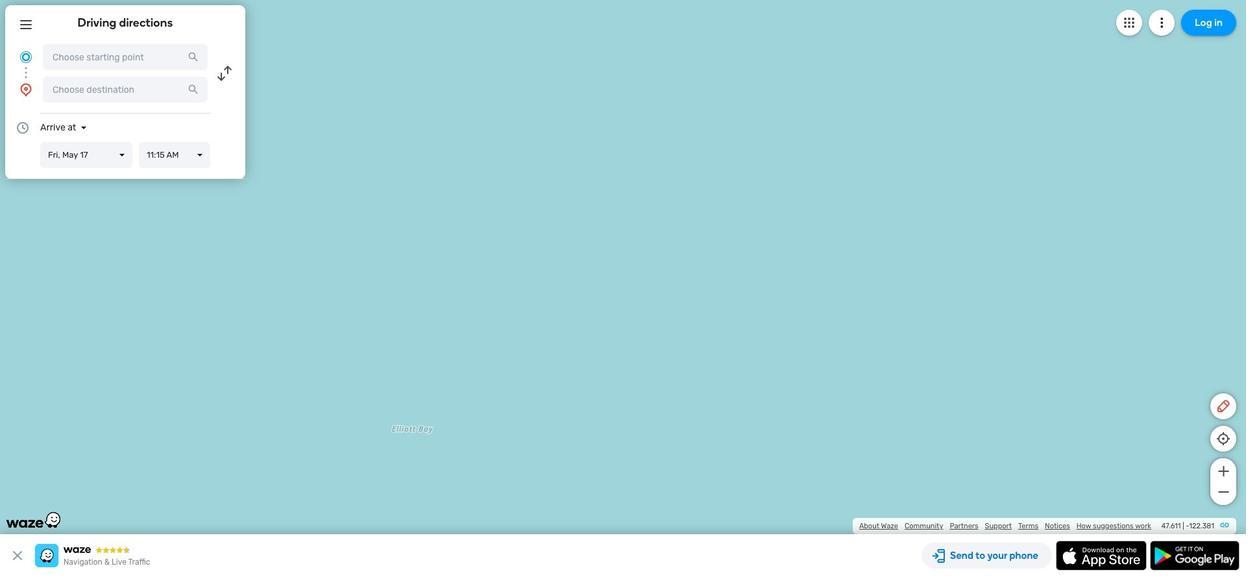 Task type: locate. For each thing, give the bounding box(es) containing it.
zoom in image
[[1216, 464, 1232, 479]]

clock image
[[15, 120, 31, 136]]

zoom out image
[[1216, 484, 1232, 500]]

2 list box from the left
[[139, 142, 210, 168]]

list box
[[40, 142, 132, 168], [139, 142, 210, 168]]

0 horizontal spatial list box
[[40, 142, 132, 168]]

location image
[[18, 82, 34, 97]]

x image
[[10, 548, 25, 563]]

1 horizontal spatial list box
[[139, 142, 210, 168]]



Task type: describe. For each thing, give the bounding box(es) containing it.
Choose starting point text field
[[43, 44, 208, 70]]

current location image
[[18, 49, 34, 65]]

1 list box from the left
[[40, 142, 132, 168]]

Choose destination text field
[[43, 77, 208, 103]]

pencil image
[[1216, 399, 1231, 414]]

link image
[[1220, 520, 1230, 530]]



Task type: vqa. For each thing, say whether or not it's contained in the screenshot.
Zoom out image
yes



